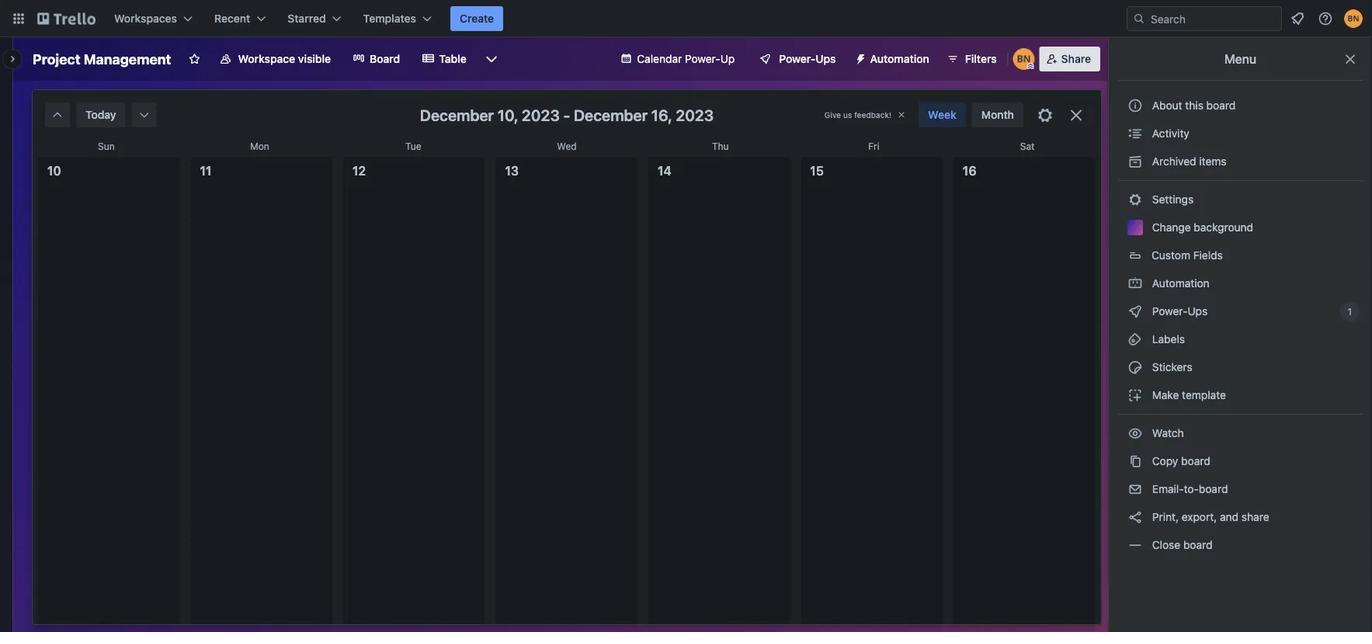 Task type: describe. For each thing, give the bounding box(es) containing it.
workspaces
[[114, 12, 177, 25]]

recent button
[[205, 6, 275, 31]]

print,
[[1152, 511, 1179, 523]]

about this board
[[1152, 99, 1236, 112]]

automation inside button
[[870, 52, 929, 65]]

2 december from the left
[[574, 106, 648, 124]]

tue
[[405, 141, 421, 151]]

and
[[1220, 511, 1239, 523]]

workspace visible button
[[210, 47, 340, 71]]

sun
[[98, 141, 115, 151]]

1 2023 from the left
[[522, 106, 560, 124]]

sm image right today "button"
[[136, 107, 152, 123]]

sm image for archived items
[[1128, 154, 1143, 169]]

templates
[[363, 12, 416, 25]]

board
[[370, 52, 400, 65]]

stickers
[[1149, 361, 1193, 374]]

us
[[843, 110, 852, 119]]

close board
[[1149, 539, 1213, 551]]

to-
[[1184, 483, 1199, 495]]

background
[[1194, 221, 1254, 234]]

board up to-
[[1181, 455, 1211, 468]]

create button
[[450, 6, 503, 31]]

board link
[[343, 47, 410, 71]]

management
[[84, 50, 171, 67]]

table link
[[413, 47, 476, 71]]

activity link
[[1118, 121, 1363, 146]]

export,
[[1182, 511, 1217, 523]]

calendar power-up link
[[611, 47, 744, 71]]

watch
[[1149, 427, 1187, 440]]

sm image inside 'automation' button
[[849, 47, 870, 68]]

email-
[[1152, 483, 1184, 495]]

starred
[[288, 12, 326, 25]]

email-to-board
[[1149, 483, 1228, 495]]

0 horizontal spatial ben nelson (bennelson96) image
[[1013, 48, 1035, 70]]

thu
[[712, 141, 729, 151]]

1 horizontal spatial power-ups
[[1149, 305, 1211, 318]]

make template link
[[1118, 383, 1363, 408]]

1 vertical spatial ups
[[1188, 305, 1208, 318]]

table
[[439, 52, 467, 65]]

give us feedback! link
[[825, 110, 892, 119]]

wed
[[557, 141, 577, 151]]

ups inside the power-ups button
[[816, 52, 836, 65]]

2 horizontal spatial power-
[[1152, 305, 1188, 318]]

custom
[[1152, 249, 1191, 262]]

print, export, and share link
[[1118, 505, 1363, 530]]

settings link
[[1118, 187, 1363, 212]]

2 2023 from the left
[[676, 106, 714, 124]]

custom fields button
[[1118, 243, 1363, 268]]

today button
[[76, 103, 126, 127]]

make
[[1152, 389, 1179, 402]]

star or unstar board image
[[188, 53, 201, 65]]

settings
[[1149, 193, 1194, 206]]

automation button
[[849, 47, 939, 71]]

make template
[[1149, 389, 1226, 402]]

14
[[658, 163, 672, 178]]

workspace visible
[[238, 52, 331, 65]]

board up print, export, and share
[[1199, 483, 1228, 495]]

copy board
[[1149, 455, 1211, 468]]

1 vertical spatial automation
[[1149, 277, 1210, 290]]

fields
[[1193, 249, 1223, 262]]

copy
[[1152, 455, 1178, 468]]

sm image for settings
[[1128, 192, 1143, 207]]

today
[[85, 108, 116, 121]]

sm image for copy board
[[1128, 454, 1143, 469]]

sm image for automation
[[1128, 276, 1143, 291]]

change background
[[1149, 221, 1254, 234]]

16,
[[651, 106, 672, 124]]

copy board link
[[1118, 449, 1363, 474]]

print, export, and share
[[1149, 511, 1269, 523]]

templates button
[[354, 6, 441, 31]]

1 horizontal spatial ben nelson (bennelson96) image
[[1344, 9, 1363, 28]]

open information menu image
[[1318, 11, 1333, 26]]

mon
[[250, 141, 269, 151]]

visible
[[298, 52, 331, 65]]

power- inside button
[[779, 52, 816, 65]]

sm image for close board
[[1128, 537, 1143, 553]]

give
[[825, 110, 841, 119]]

sm image for make template
[[1128, 388, 1143, 403]]

month
[[981, 108, 1014, 121]]

calendar power-up
[[637, 52, 735, 65]]

workspace
[[238, 52, 295, 65]]



Task type: locate. For each thing, give the bounding box(es) containing it.
automation down custom fields
[[1149, 277, 1210, 290]]

sat
[[1020, 141, 1035, 151]]

sm image inside labels link
[[1128, 332, 1143, 347]]

15
[[810, 163, 824, 178]]

filters button
[[942, 47, 1002, 71]]

sm image inside settings link
[[1128, 192, 1143, 207]]

sm image left settings
[[1128, 192, 1143, 207]]

share
[[1242, 511, 1269, 523]]

power-ups up labels
[[1149, 305, 1211, 318]]

archived items link
[[1118, 149, 1363, 174]]

project
[[33, 50, 80, 67]]

sm image inside activity link
[[1128, 126, 1143, 141]]

sm image left make
[[1128, 388, 1143, 403]]

1 horizontal spatial december
[[574, 106, 648, 124]]

board
[[1207, 99, 1236, 112], [1181, 455, 1211, 468], [1199, 483, 1228, 495], [1184, 539, 1213, 551]]

0 vertical spatial ben nelson (bennelson96) image
[[1344, 9, 1363, 28]]

sm image
[[136, 107, 152, 123], [1128, 154, 1143, 169], [1128, 192, 1143, 207], [1128, 388, 1143, 403], [1128, 482, 1143, 497], [1128, 509, 1143, 525]]

12
[[352, 163, 366, 178]]

0 vertical spatial automation
[[870, 52, 929, 65]]

menu
[[1225, 52, 1257, 66]]

sm image inside print, export, and share link
[[1128, 509, 1143, 525]]

project management
[[33, 50, 171, 67]]

this member is an admin of this board. image
[[1027, 63, 1034, 70]]

0 horizontal spatial december
[[420, 106, 494, 124]]

sm image for watch
[[1128, 426, 1143, 441]]

change
[[1152, 221, 1191, 234]]

16
[[963, 163, 977, 178]]

sm image inside watch link
[[1128, 426, 1143, 441]]

power- right up at top right
[[779, 52, 816, 65]]

sm image inside automation link
[[1128, 276, 1143, 291]]

archived
[[1152, 155, 1196, 168]]

0 horizontal spatial automation
[[870, 52, 929, 65]]

create
[[460, 12, 494, 25]]

december right -
[[574, 106, 648, 124]]

starred button
[[278, 6, 351, 31]]

ups up give on the top right of page
[[816, 52, 836, 65]]

december
[[420, 106, 494, 124], [574, 106, 648, 124]]

sm image for activity
[[1128, 126, 1143, 141]]

Search field
[[1146, 7, 1281, 30]]

1 horizontal spatial 2023
[[676, 106, 714, 124]]

items
[[1199, 155, 1227, 168]]

sm image inside copy board link
[[1128, 454, 1143, 469]]

sm image for labels
[[1128, 332, 1143, 347]]

give us feedback!
[[825, 110, 892, 119]]

december left 10,
[[420, 106, 494, 124]]

template
[[1182, 389, 1226, 402]]

sm image for email-to-board
[[1128, 482, 1143, 497]]

change background link
[[1118, 215, 1363, 240]]

Board name text field
[[25, 47, 179, 71]]

month button
[[972, 103, 1024, 127]]

sm image inside the 'close board' link
[[1128, 537, 1143, 553]]

-
[[563, 106, 570, 124]]

labels link
[[1118, 327, 1363, 352]]

sm image inside email-to-board link
[[1128, 482, 1143, 497]]

search image
[[1133, 12, 1146, 25]]

1 horizontal spatial power-
[[779, 52, 816, 65]]

0 horizontal spatial power-ups
[[779, 52, 836, 65]]

1 vertical spatial ben nelson (bennelson96) image
[[1013, 48, 1035, 70]]

share
[[1061, 52, 1091, 65]]

email-to-board link
[[1118, 477, 1363, 502]]

power-ups up give on the top right of page
[[779, 52, 836, 65]]

ben nelson (bennelson96) image right open information menu image on the top right of the page
[[1344, 9, 1363, 28]]

sm image left email-
[[1128, 482, 1143, 497]]

close board link
[[1118, 533, 1363, 558]]

power-ups
[[779, 52, 836, 65], [1149, 305, 1211, 318]]

sm image
[[849, 47, 870, 68], [50, 107, 65, 123], [1128, 126, 1143, 141], [1128, 276, 1143, 291], [1128, 304, 1143, 319], [1128, 332, 1143, 347], [1128, 360, 1143, 375], [1128, 426, 1143, 441], [1128, 454, 1143, 469], [1128, 537, 1143, 553]]

1 horizontal spatial automation
[[1149, 277, 1210, 290]]

automation up "feedback!"
[[870, 52, 929, 65]]

watch link
[[1118, 421, 1363, 446]]

11
[[200, 163, 212, 178]]

ups down automation link
[[1188, 305, 1208, 318]]

0 vertical spatial ups
[[816, 52, 836, 65]]

power- inside calendar power-up link
[[685, 52, 721, 65]]

0 horizontal spatial ups
[[816, 52, 836, 65]]

stickers link
[[1118, 355, 1363, 380]]

10
[[47, 163, 61, 178]]

ben nelson (bennelson96) image
[[1344, 9, 1363, 28], [1013, 48, 1035, 70]]

custom fields
[[1152, 249, 1223, 262]]

0 vertical spatial power-ups
[[779, 52, 836, 65]]

board down export,
[[1184, 539, 1213, 551]]

calendar
[[637, 52, 682, 65]]

power-ups button
[[748, 47, 845, 71]]

1 december from the left
[[420, 106, 494, 124]]

10,
[[498, 106, 518, 124]]

sm image inside archived items link
[[1128, 154, 1143, 169]]

about this board button
[[1118, 93, 1363, 118]]

customize views image
[[484, 51, 499, 67]]

2023 left -
[[522, 106, 560, 124]]

0 notifications image
[[1288, 9, 1307, 28]]

2023
[[522, 106, 560, 124], [676, 106, 714, 124]]

1 horizontal spatial ups
[[1188, 305, 1208, 318]]

archived items
[[1149, 155, 1227, 168]]

close
[[1152, 539, 1181, 551]]

primary element
[[0, 0, 1372, 37]]

workspaces button
[[105, 6, 202, 31]]

sm image for stickers
[[1128, 360, 1143, 375]]

this
[[1185, 99, 1204, 112]]

power-ups inside the power-ups button
[[779, 52, 836, 65]]

1
[[1348, 306, 1352, 317]]

sm image for power-ups
[[1128, 304, 1143, 319]]

december 10, 2023 - december 16, 2023
[[420, 106, 714, 124]]

back to home image
[[37, 6, 96, 31]]

power-
[[685, 52, 721, 65], [779, 52, 816, 65], [1152, 305, 1188, 318]]

activity
[[1149, 127, 1190, 140]]

1 vertical spatial power-ups
[[1149, 305, 1211, 318]]

ben nelson (bennelson96) image right filters
[[1013, 48, 1035, 70]]

2023 right 16,
[[676, 106, 714, 124]]

sm image inside the "stickers" link
[[1128, 360, 1143, 375]]

board right this
[[1207, 99, 1236, 112]]

automation
[[870, 52, 929, 65], [1149, 277, 1210, 290]]

about
[[1152, 99, 1182, 112]]

share button
[[1040, 47, 1100, 71]]

13
[[505, 163, 519, 178]]

0 horizontal spatial power-
[[685, 52, 721, 65]]

filters
[[965, 52, 997, 65]]

feedback!
[[854, 110, 892, 119]]

power- up labels
[[1152, 305, 1188, 318]]

automation link
[[1118, 271, 1363, 296]]

ups
[[816, 52, 836, 65], [1188, 305, 1208, 318]]

0 horizontal spatial 2023
[[522, 106, 560, 124]]

fri
[[868, 141, 880, 151]]

up
[[721, 52, 735, 65]]

sm image left print,
[[1128, 509, 1143, 525]]

sm image inside "make template" link
[[1128, 388, 1143, 403]]

recent
[[214, 12, 250, 25]]

sm image left archived
[[1128, 154, 1143, 169]]

board inside "button"
[[1207, 99, 1236, 112]]

sm image for print, export, and share
[[1128, 509, 1143, 525]]

power- right calendar
[[685, 52, 721, 65]]



Task type: vqa. For each thing, say whether or not it's contained in the screenshot.
Watch Link
yes



